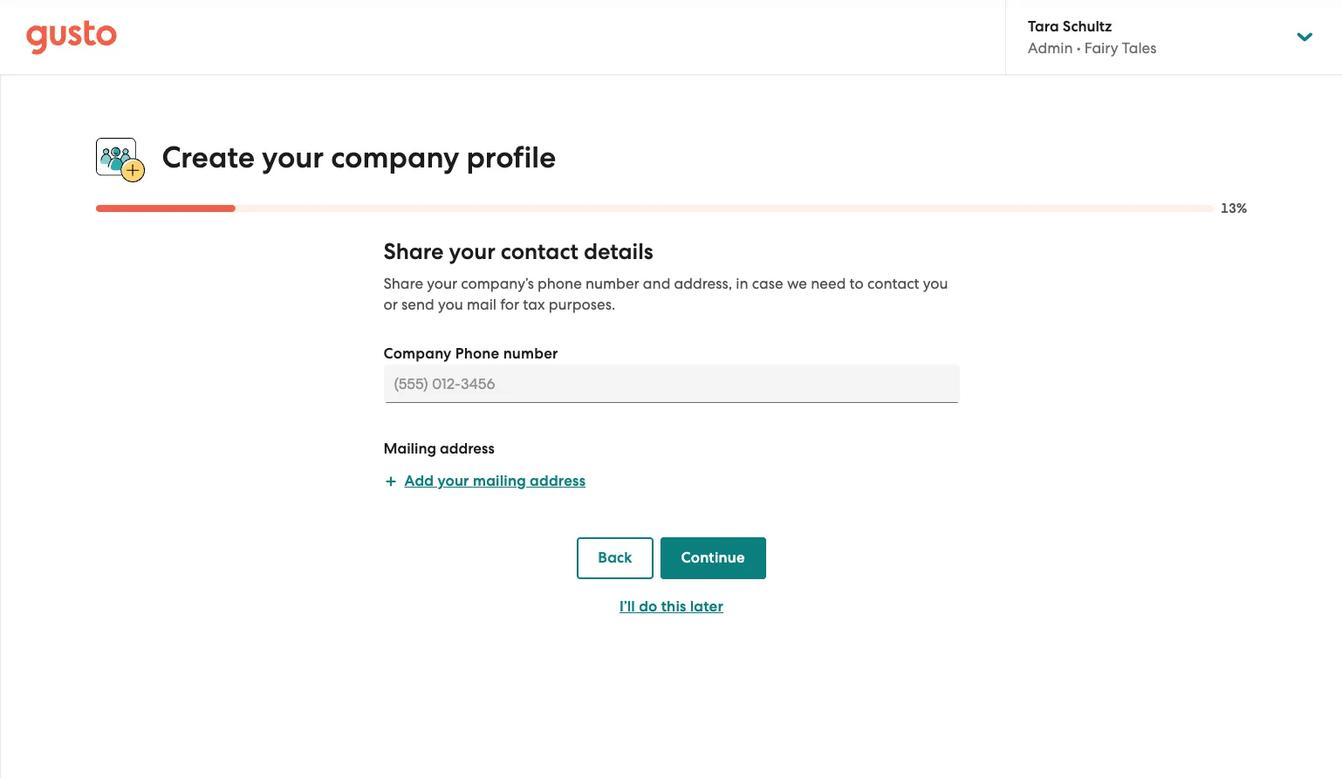 Task type: locate. For each thing, give the bounding box(es) containing it.
your inside share your company's phone number and address, in case we need to contact you or send you mail for tax purposes.
[[427, 275, 458, 293]]

or
[[384, 296, 398, 314]]

13%
[[1221, 201, 1248, 217]]

number
[[586, 275, 640, 293], [504, 345, 559, 363]]

create
[[162, 140, 255, 175]]

company phone number
[[384, 345, 559, 363]]

details
[[584, 239, 654, 266]]

you right to
[[924, 275, 949, 293]]

tara schultz admin • fairy tales
[[1029, 17, 1157, 57]]

address
[[440, 440, 495, 459], [530, 473, 586, 491]]

0 vertical spatial contact
[[501, 239, 579, 266]]

number down details
[[586, 275, 640, 293]]

1 horizontal spatial contact
[[868, 275, 920, 293]]

profile
[[467, 140, 556, 175]]

we
[[787, 275, 808, 293]]

your for contact
[[449, 239, 496, 266]]

company
[[331, 140, 460, 175]]

address up the add your mailing address
[[440, 440, 495, 459]]

create your company profile
[[162, 140, 556, 175]]

Company Phone number telephone field
[[384, 365, 960, 404]]

1 vertical spatial contact
[[868, 275, 920, 293]]

1 vertical spatial address
[[530, 473, 586, 491]]

your
[[262, 140, 324, 175], [449, 239, 496, 266], [427, 275, 458, 293], [438, 473, 470, 491]]

i'll do this later button
[[577, 587, 766, 629]]

later
[[690, 598, 724, 617]]

share up or on the top left
[[384, 275, 424, 293]]

0 vertical spatial address
[[440, 440, 495, 459]]

2 share from the top
[[384, 275, 424, 293]]

address right mailing
[[530, 473, 586, 491]]

share
[[384, 239, 444, 266], [384, 275, 424, 293]]

0 vertical spatial share
[[384, 239, 444, 266]]

back link
[[577, 538, 654, 580]]

contact up "phone"
[[501, 239, 579, 266]]

i'll do this later
[[620, 598, 724, 617]]

0 vertical spatial number
[[586, 275, 640, 293]]

you left 'mail' at the left top
[[438, 296, 463, 314]]

admin
[[1029, 39, 1074, 57]]

case
[[753, 275, 784, 293]]

for
[[501, 296, 520, 314]]

you
[[924, 275, 949, 293], [438, 296, 463, 314]]

share inside share your company's phone number and address, in case we need to contact you or send you mail for tax purposes.
[[384, 275, 424, 293]]

your up the send
[[427, 275, 458, 293]]

contact
[[501, 239, 579, 266], [868, 275, 920, 293]]

share your company's phone number and address, in case we need to contact you or send you mail for tax purposes.
[[384, 275, 949, 314]]

1 vertical spatial number
[[504, 345, 559, 363]]

share up the send
[[384, 239, 444, 266]]

your right create
[[262, 140, 324, 175]]

number down tax
[[504, 345, 559, 363]]

your up company's
[[449, 239, 496, 266]]

0 vertical spatial you
[[924, 275, 949, 293]]

contact right to
[[868, 275, 920, 293]]

purposes.
[[549, 296, 616, 314]]

1 vertical spatial share
[[384, 275, 424, 293]]

home image
[[26, 20, 117, 55]]

your right add
[[438, 473, 470, 491]]

1 share from the top
[[384, 239, 444, 266]]

1 horizontal spatial number
[[586, 275, 640, 293]]

1 vertical spatial you
[[438, 296, 463, 314]]

do
[[639, 598, 658, 617]]

1 horizontal spatial you
[[924, 275, 949, 293]]



Task type: describe. For each thing, give the bounding box(es) containing it.
0 horizontal spatial number
[[504, 345, 559, 363]]

to
[[850, 275, 864, 293]]

continue button
[[661, 538, 766, 580]]

mailing address
[[384, 440, 495, 459]]

tara
[[1029, 17, 1060, 36]]

contact inside share your company's phone number and address, in case we need to contact you or send you mail for tax purposes.
[[868, 275, 920, 293]]

tax
[[523, 296, 545, 314]]

add your mailing address
[[405, 473, 586, 491]]

number inside share your company's phone number and address, in case we need to contact you or send you mail for tax purposes.
[[586, 275, 640, 293]]

mailing
[[384, 440, 437, 459]]

1 horizontal spatial address
[[530, 473, 586, 491]]

share for share your company's phone number and address, in case we need to contact you or send you mail for tax purposes.
[[384, 275, 424, 293]]

and
[[643, 275, 671, 293]]

fairy
[[1085, 39, 1119, 57]]

0 horizontal spatial you
[[438, 296, 463, 314]]

i'll
[[620, 598, 636, 617]]

back
[[598, 549, 633, 568]]

company
[[384, 345, 452, 363]]

tales
[[1123, 39, 1157, 57]]

your for mailing
[[438, 473, 470, 491]]

mail
[[467, 296, 497, 314]]

this
[[662, 598, 687, 617]]

•
[[1077, 39, 1082, 57]]

schultz
[[1063, 17, 1113, 36]]

phone
[[456, 345, 500, 363]]

your for company's
[[427, 275, 458, 293]]

0 horizontal spatial address
[[440, 440, 495, 459]]

0 horizontal spatial contact
[[501, 239, 579, 266]]

send
[[402, 296, 435, 314]]

in
[[736, 275, 749, 293]]

continue
[[682, 549, 745, 568]]

mailing
[[473, 473, 526, 491]]

share for share your contact details
[[384, 239, 444, 266]]

need
[[811, 275, 846, 293]]

address,
[[675, 275, 733, 293]]

your for company
[[262, 140, 324, 175]]

phone
[[538, 275, 582, 293]]

company's
[[461, 275, 534, 293]]

share your contact details
[[384, 239, 654, 266]]

add
[[405, 473, 434, 491]]



Task type: vqa. For each thing, say whether or not it's contained in the screenshot.
Home image
yes



